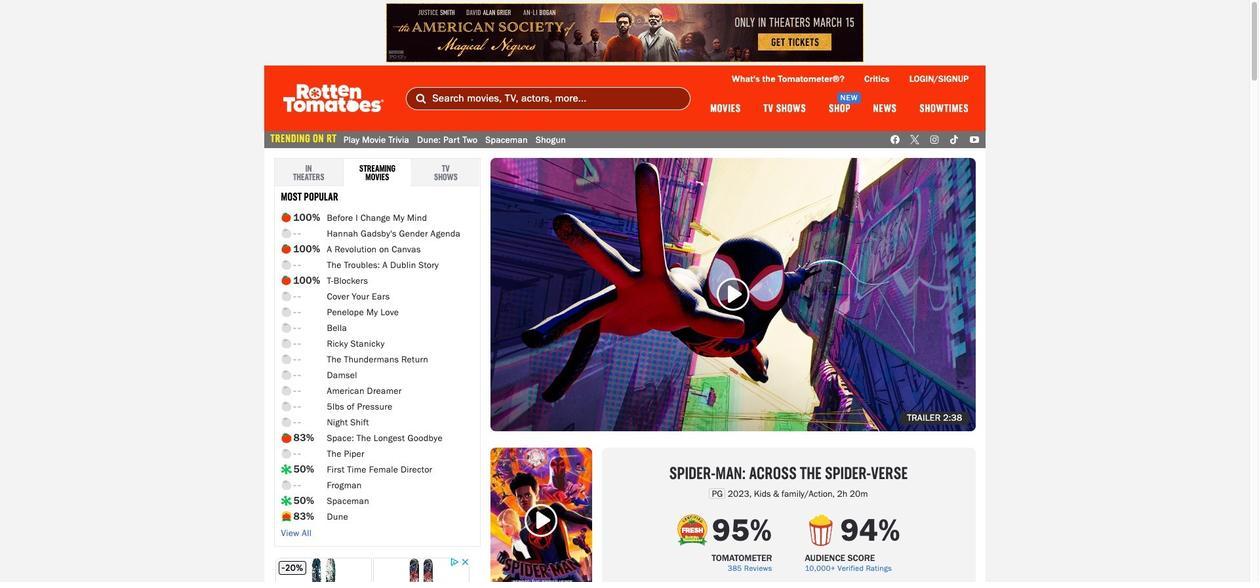 Task type: locate. For each thing, give the bounding box(es) containing it.
navigation bar element
[[264, 66, 986, 131]]



